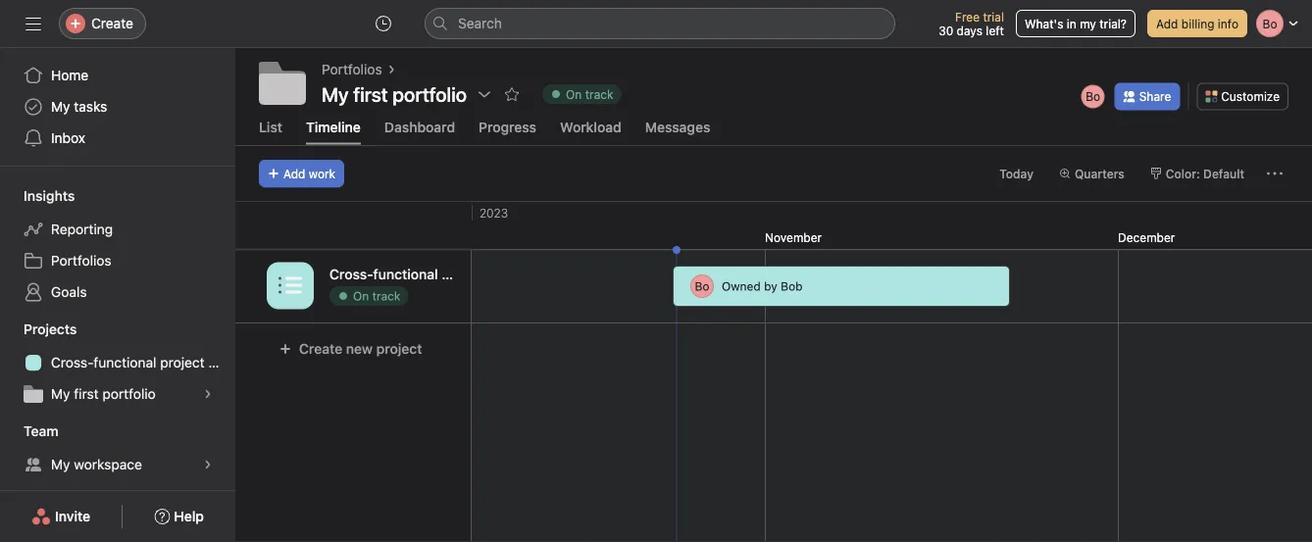 Task type: describe. For each thing, give the bounding box(es) containing it.
messages link
[[645, 119, 711, 145]]

insights element
[[0, 179, 235, 312]]

1 horizontal spatial cross-functional project plan
[[330, 266, 519, 282]]

billing
[[1182, 17, 1215, 30]]

plan inside the projects 'element'
[[208, 355, 235, 371]]

portfolio
[[102, 386, 156, 402]]

0 horizontal spatial on track
[[353, 289, 401, 303]]

projects button
[[0, 320, 77, 340]]

help
[[174, 509, 204, 525]]

free trial 30 days left
[[939, 10, 1005, 37]]

what's in my trial? button
[[1017, 10, 1136, 37]]

color: default
[[1167, 167, 1245, 180]]

project for cross-functional project plan link
[[160, 355, 205, 371]]

home
[[51, 67, 89, 83]]

progress
[[479, 119, 537, 135]]

team button
[[0, 422, 59, 442]]

projects element
[[0, 312, 235, 414]]

first portfolio
[[354, 82, 467, 105]]

create for create
[[91, 15, 133, 31]]

my
[[1080, 17, 1097, 30]]

timeline
[[306, 119, 361, 135]]

invite button
[[19, 499, 103, 535]]

my first portfolio
[[51, 386, 156, 402]]

share
[[1140, 90, 1172, 103]]

1 vertical spatial track
[[373, 289, 401, 303]]

left
[[986, 24, 1005, 37]]

0 horizontal spatial on
[[353, 289, 369, 303]]

goals link
[[12, 277, 224, 308]]

create for create new project
[[299, 341, 343, 357]]

add work
[[284, 167, 336, 180]]

team
[[24, 423, 59, 440]]

trial
[[984, 10, 1005, 24]]

workspace
[[74, 457, 142, 473]]

trial?
[[1100, 17, 1127, 30]]

add billing info button
[[1148, 10, 1248, 37]]

what's
[[1025, 17, 1064, 30]]

color: default button
[[1142, 160, 1254, 187]]

workload link
[[560, 119, 622, 145]]

share button
[[1115, 83, 1181, 110]]

customize
[[1222, 90, 1281, 103]]

my first portfolio
[[322, 82, 467, 105]]

november
[[765, 230, 822, 244]]

add for add billing info
[[1157, 17, 1179, 30]]

global element
[[0, 48, 235, 166]]

history image
[[376, 16, 392, 31]]

info
[[1219, 17, 1239, 30]]

what's in my trial?
[[1025, 17, 1127, 30]]

search
[[458, 15, 502, 31]]

free
[[956, 10, 980, 24]]

quarters button
[[1051, 160, 1134, 187]]

tasks
[[74, 99, 107, 115]]

workload
[[560, 119, 622, 135]]

default
[[1204, 167, 1245, 180]]

my tasks link
[[12, 91, 224, 123]]

my workspace
[[51, 457, 142, 473]]

project for create new project button
[[377, 341, 422, 357]]

progress link
[[479, 119, 537, 145]]

2 horizontal spatial project
[[442, 266, 488, 282]]

create button
[[59, 8, 146, 39]]

list link
[[259, 119, 283, 145]]



Task type: locate. For each thing, give the bounding box(es) containing it.
days
[[957, 24, 983, 37]]

my inside global element
[[51, 99, 70, 115]]

cross-functional project plan link
[[12, 347, 235, 379]]

add for add work
[[284, 167, 306, 180]]

add left billing
[[1157, 17, 1179, 30]]

1 vertical spatial functional
[[94, 355, 157, 371]]

project up see details, my first portfolio image
[[160, 355, 205, 371]]

bob
[[781, 279, 803, 293]]

on track inside popup button
[[566, 87, 614, 101]]

1 vertical spatial cross-
[[51, 355, 94, 371]]

hide sidebar image
[[26, 16, 41, 31]]

1 horizontal spatial portfolios link
[[322, 59, 382, 80]]

1 vertical spatial on
[[353, 289, 369, 303]]

create new project button
[[267, 331, 435, 367]]

portfolios up my first portfolio on the top left
[[322, 61, 382, 78]]

on up workload
[[566, 87, 582, 101]]

add inside add work button
[[284, 167, 306, 180]]

0 vertical spatial functional
[[373, 266, 438, 282]]

0 horizontal spatial portfolios
[[51, 253, 112, 269]]

my first portfolio link
[[12, 379, 224, 410]]

1 vertical spatial portfolios link
[[12, 245, 224, 277]]

30
[[939, 24, 954, 37]]

portfolios link down reporting
[[12, 245, 224, 277]]

my inside the projects 'element'
[[51, 386, 70, 402]]

today
[[1000, 167, 1034, 180]]

goals
[[51, 284, 87, 300]]

add inside 'add billing info' button
[[1157, 17, 1179, 30]]

add billing info
[[1157, 17, 1239, 30]]

1 vertical spatial bo
[[695, 279, 710, 293]]

1 vertical spatial add
[[284, 167, 306, 180]]

list image
[[279, 274, 302, 298]]

in
[[1067, 17, 1077, 30]]

1 horizontal spatial bo
[[1086, 90, 1101, 103]]

create new project
[[299, 341, 422, 357]]

list
[[259, 119, 283, 135]]

cross-functional project plan
[[330, 266, 519, 282], [51, 355, 235, 371]]

customize button
[[1197, 83, 1289, 110]]

track
[[586, 87, 614, 101], [373, 289, 401, 303]]

portfolios inside insights element
[[51, 253, 112, 269]]

1 horizontal spatial track
[[586, 87, 614, 101]]

functional inside cross-functional project plan link
[[94, 355, 157, 371]]

plan up see details, my first portfolio image
[[208, 355, 235, 371]]

cross- inside the projects 'element'
[[51, 355, 94, 371]]

on track button
[[534, 80, 630, 108]]

on track up create new project
[[353, 289, 401, 303]]

add
[[1157, 17, 1179, 30], [284, 167, 306, 180]]

my for my first portfolio
[[322, 82, 349, 105]]

functional up create new project
[[373, 266, 438, 282]]

1 horizontal spatial cross-
[[330, 266, 373, 282]]

my up "timeline"
[[322, 82, 349, 105]]

project right new
[[377, 341, 422, 357]]

bo left share button
[[1086, 90, 1101, 103]]

show options image
[[477, 86, 493, 102]]

0 vertical spatial on
[[566, 87, 582, 101]]

0 horizontal spatial add
[[284, 167, 306, 180]]

insights button
[[0, 186, 75, 206]]

see details, my workspace image
[[202, 459, 214, 471]]

0 vertical spatial track
[[586, 87, 614, 101]]

portfolios down reporting
[[51, 253, 112, 269]]

december
[[1119, 230, 1176, 244]]

0 vertical spatial cross-functional project plan
[[330, 266, 519, 282]]

project
[[442, 266, 488, 282], [377, 341, 422, 357], [160, 355, 205, 371]]

0 vertical spatial plan
[[491, 266, 519, 282]]

my for my tasks
[[51, 99, 70, 115]]

portfolios link
[[322, 59, 382, 80], [12, 245, 224, 277]]

plan
[[491, 266, 519, 282], [208, 355, 235, 371]]

my inside 'link'
[[51, 457, 70, 473]]

today button
[[991, 160, 1043, 187]]

my down team
[[51, 457, 70, 473]]

more actions image
[[1268, 166, 1283, 181]]

project inside create new project button
[[377, 341, 422, 357]]

1 vertical spatial portfolios
[[51, 253, 112, 269]]

first
[[74, 386, 99, 402]]

color:
[[1167, 167, 1201, 180]]

0 vertical spatial add
[[1157, 17, 1179, 30]]

1 horizontal spatial functional
[[373, 266, 438, 282]]

0 horizontal spatial cross-functional project plan
[[51, 355, 235, 371]]

messages
[[645, 119, 711, 135]]

cross-functional project plan down 2023
[[330, 266, 519, 282]]

my workspace link
[[12, 449, 224, 481]]

cross-functional project plan up portfolio
[[51, 355, 235, 371]]

on inside popup button
[[566, 87, 582, 101]]

reporting
[[51, 221, 113, 237]]

1 horizontal spatial add
[[1157, 17, 1179, 30]]

add to starred image
[[504, 86, 520, 102]]

2023
[[480, 206, 508, 220]]

1 vertical spatial create
[[299, 341, 343, 357]]

dashboard
[[385, 119, 455, 135]]

1 horizontal spatial create
[[299, 341, 343, 357]]

quarters
[[1075, 167, 1125, 180]]

1 vertical spatial cross-functional project plan
[[51, 355, 235, 371]]

inbox link
[[12, 123, 224, 154]]

by
[[765, 279, 778, 293]]

inbox
[[51, 130, 85, 146]]

my left first
[[51, 386, 70, 402]]

new
[[346, 341, 373, 357]]

0 horizontal spatial functional
[[94, 355, 157, 371]]

1 horizontal spatial project
[[377, 341, 422, 357]]

0 horizontal spatial plan
[[208, 355, 235, 371]]

projects
[[24, 321, 77, 338]]

track up create new project
[[373, 289, 401, 303]]

1 horizontal spatial portfolios
[[322, 61, 382, 78]]

my left tasks
[[51, 99, 70, 115]]

my tasks
[[51, 99, 107, 115]]

search button
[[425, 8, 896, 39]]

0 vertical spatial portfolios link
[[322, 59, 382, 80]]

create up home link
[[91, 15, 133, 31]]

plan down 2023
[[491, 266, 519, 282]]

home link
[[12, 60, 224, 91]]

0 horizontal spatial project
[[160, 355, 205, 371]]

0 vertical spatial create
[[91, 15, 133, 31]]

cross-
[[330, 266, 373, 282], [51, 355, 94, 371]]

functional
[[373, 266, 438, 282], [94, 355, 157, 371]]

0 vertical spatial bo
[[1086, 90, 1101, 103]]

create left new
[[299, 341, 343, 357]]

teams element
[[0, 414, 235, 485]]

cross- right list icon
[[330, 266, 373, 282]]

owned by bob
[[722, 279, 803, 293]]

work
[[309, 167, 336, 180]]

invite
[[55, 509, 90, 525]]

1 horizontal spatial on track
[[566, 87, 614, 101]]

see details, my first portfolio image
[[202, 389, 214, 400]]

functional up portfolio
[[94, 355, 157, 371]]

cross- up first
[[51, 355, 94, 371]]

help button
[[142, 499, 217, 535]]

my
[[322, 82, 349, 105], [51, 99, 70, 115], [51, 386, 70, 402], [51, 457, 70, 473]]

1 vertical spatial plan
[[208, 355, 235, 371]]

cross-functional project plan inside cross-functional project plan link
[[51, 355, 235, 371]]

track inside popup button
[[586, 87, 614, 101]]

reporting link
[[12, 214, 224, 245]]

create
[[91, 15, 133, 31], [299, 341, 343, 357]]

0 horizontal spatial cross-
[[51, 355, 94, 371]]

create inside popup button
[[91, 15, 133, 31]]

0 horizontal spatial track
[[373, 289, 401, 303]]

1 vertical spatial on track
[[353, 289, 401, 303]]

my for my workspace
[[51, 457, 70, 473]]

on
[[566, 87, 582, 101], [353, 289, 369, 303]]

dashboard link
[[385, 119, 455, 145]]

project inside cross-functional project plan link
[[160, 355, 205, 371]]

search list box
[[425, 8, 896, 39]]

portfolios link up my first portfolio on the top left
[[322, 59, 382, 80]]

bo left owned
[[695, 279, 710, 293]]

timeline link
[[306, 119, 361, 145]]

insights
[[24, 188, 75, 204]]

0 vertical spatial on track
[[566, 87, 614, 101]]

add work button
[[259, 160, 344, 187]]

0 vertical spatial portfolios
[[322, 61, 382, 78]]

0 horizontal spatial bo
[[695, 279, 710, 293]]

1 horizontal spatial on
[[566, 87, 582, 101]]

on track up workload
[[566, 87, 614, 101]]

track up workload
[[586, 87, 614, 101]]

0 horizontal spatial portfolios link
[[12, 245, 224, 277]]

owned
[[722, 279, 761, 293]]

bo
[[1086, 90, 1101, 103], [695, 279, 710, 293]]

on track
[[566, 87, 614, 101], [353, 289, 401, 303]]

0 vertical spatial cross-
[[330, 266, 373, 282]]

my for my first portfolio
[[51, 386, 70, 402]]

1 horizontal spatial plan
[[491, 266, 519, 282]]

on up create new project
[[353, 289, 369, 303]]

project down 2023
[[442, 266, 488, 282]]

add left work
[[284, 167, 306, 180]]

0 horizontal spatial create
[[91, 15, 133, 31]]

create inside button
[[299, 341, 343, 357]]



Task type: vqa. For each thing, say whether or not it's contained in the screenshot.
the middle view chart icon
no



